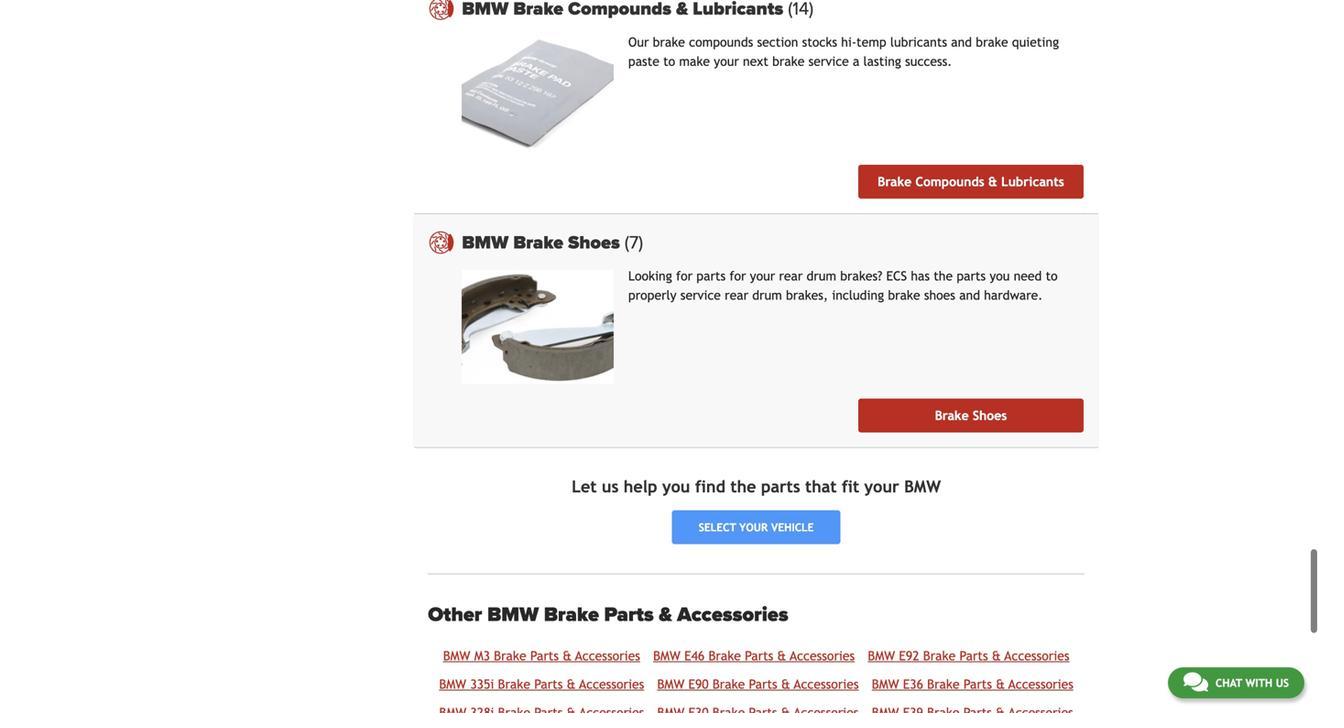 Task type: describe. For each thing, give the bounding box(es) containing it.
comments image
[[1183, 671, 1208, 693]]

to inside looking for parts for your rear drum brakes? ecs has the parts you need to properly service rear drum brakes, including brake shoes and hardware.
[[1046, 269, 1058, 283]]

other
[[428, 603, 482, 628]]

looking
[[628, 269, 672, 283]]

next
[[743, 54, 768, 69]]

bmw m3 brake parts & accessories
[[443, 649, 640, 664]]

stocks
[[802, 35, 837, 49]]

brakes,
[[786, 288, 828, 303]]

find
[[695, 477, 725, 496]]

accessories for bmw e36 brake parts & accessories
[[1008, 677, 1073, 692]]

brake inside brake shoes link
[[935, 408, 969, 423]]

1 vertical spatial rear
[[725, 288, 748, 303]]

brake compounds & lubricants thumbnail image image
[[462, 36, 614, 150]]

e90
[[688, 677, 709, 692]]

help
[[624, 477, 657, 496]]

m3
[[474, 649, 490, 664]]

success.
[[905, 54, 952, 69]]

lubricants
[[890, 35, 947, 49]]

brake down section
[[772, 54, 805, 69]]

bmw e46 brake parts & accessories
[[653, 649, 855, 664]]

brake for bmw e46 brake parts & accessories
[[709, 649, 741, 664]]

1 for from the left
[[676, 269, 693, 283]]

parts for e90
[[749, 677, 777, 692]]

bmw for bmw 335i brake parts & accessories
[[439, 677, 466, 692]]

bmw for bmw e92 brake parts & accessories
[[868, 649, 895, 664]]

hi-
[[841, 35, 857, 49]]

paste
[[628, 54, 659, 69]]

accessories for bmw m3 brake parts & accessories
[[575, 649, 640, 664]]

bmw 335i brake parts & accessories
[[439, 677, 644, 692]]

let
[[572, 477, 597, 496]]

accessories for other bmw brake parts & accessories
[[677, 603, 788, 628]]

lubricants
[[1001, 174, 1064, 189]]

bmw                                                                                    brake shoes link
[[462, 232, 1084, 254]]

has
[[911, 269, 930, 283]]

quieting
[[1012, 35, 1059, 49]]

& for bmw 335i brake parts & accessories
[[567, 677, 576, 692]]

hardware.
[[984, 288, 1043, 303]]

brake compounds & lubricants
[[878, 174, 1064, 189]]

bmw e92 brake parts & accessories link
[[868, 649, 1069, 664]]

brake for other bmw brake parts & accessories
[[544, 603, 599, 628]]

other bmw brake parts & accessories
[[428, 603, 788, 628]]

need
[[1014, 269, 1042, 283]]

us
[[602, 477, 619, 496]]

parts for bmw
[[604, 603, 654, 628]]

brake for bmw m3 brake parts & accessories
[[494, 649, 526, 664]]

1 vertical spatial shoes
[[973, 408, 1007, 423]]

brake for bmw e90 brake parts & accessories
[[713, 677, 745, 692]]

2 for from the left
[[729, 269, 746, 283]]

ecs
[[886, 269, 907, 283]]

335i
[[470, 677, 494, 692]]

properly
[[628, 288, 677, 303]]

and inside looking for parts for your rear drum brakes? ecs has the parts you need to properly service rear drum brakes, including brake shoes and hardware.
[[959, 288, 980, 303]]

accessories for bmw e46 brake parts & accessories
[[790, 649, 855, 664]]

compounds
[[915, 174, 984, 189]]

brake inside brake compounds & lubricants link
[[878, 174, 912, 189]]

bmw e90 brake parts & accessories link
[[657, 677, 859, 692]]

looking for parts for your rear drum brakes? ecs has the parts you need to properly service rear drum brakes, including brake shoes and hardware.
[[628, 269, 1058, 303]]

shoes
[[924, 288, 955, 303]]

e36
[[903, 677, 923, 692]]

0 vertical spatial shoes
[[568, 232, 620, 254]]

service inside looking for parts for your rear drum brakes? ecs has the parts you need to properly service rear drum brakes, including brake shoes and hardware.
[[680, 288, 721, 303]]

accessories for bmw e92 brake parts & accessories
[[1004, 649, 1069, 664]]

brake shoes thumbnail image image
[[462, 270, 614, 384]]

& for bmw e92 brake parts & accessories
[[992, 649, 1001, 664]]

parts for 335i
[[534, 677, 563, 692]]

our
[[628, 35, 649, 49]]

& for other bmw brake parts & accessories
[[659, 603, 672, 628]]

parts for e92
[[959, 649, 988, 664]]

& for bmw e36 brake parts & accessories
[[996, 677, 1005, 692]]

bmw for bmw e90 brake parts & accessories
[[657, 677, 685, 692]]

our brake compounds section stocks hi-temp lubricants and brake quieting paste to make your next brake service a lasting success.
[[628, 35, 1059, 69]]

select your vehicle
[[699, 521, 814, 534]]



Task type: vqa. For each thing, say whether or not it's contained in the screenshot.
the Chat with Us link at the bottom right
yes



Task type: locate. For each thing, give the bounding box(es) containing it.
fit
[[842, 477, 859, 496]]

0 vertical spatial drum
[[807, 269, 836, 283]]

brake for bmw e36 brake parts & accessories
[[927, 677, 960, 692]]

your
[[714, 54, 739, 69], [750, 269, 775, 283], [864, 477, 899, 496], [739, 521, 768, 534]]

lasting
[[863, 54, 901, 69]]

brake inside looking for parts for your rear drum brakes? ecs has the parts you need to properly service rear drum brakes, including brake shoes and hardware.
[[888, 288, 920, 303]]

you up hardware.
[[990, 269, 1010, 283]]

select
[[699, 521, 736, 534]]

your right select
[[739, 521, 768, 534]]

1 vertical spatial service
[[680, 288, 721, 303]]

service inside our brake compounds section stocks hi-temp lubricants and brake quieting paste to make your next brake service a lasting success.
[[808, 54, 849, 69]]

1 vertical spatial drum
[[752, 288, 782, 303]]

parts for m3
[[530, 649, 559, 664]]

parts
[[604, 603, 654, 628], [530, 649, 559, 664], [745, 649, 773, 664], [959, 649, 988, 664], [534, 677, 563, 692], [749, 677, 777, 692], [963, 677, 992, 692]]

bmw e90 brake parts & accessories
[[657, 677, 859, 692]]

accessories for bmw e90 brake parts & accessories
[[794, 677, 859, 692]]

parts up hardware.
[[957, 269, 986, 283]]

& for bmw e46 brake parts & accessories
[[777, 649, 786, 664]]

a
[[853, 54, 860, 69]]

0 horizontal spatial drum
[[752, 288, 782, 303]]

bmw e46 brake parts & accessories link
[[653, 649, 855, 664]]

chat with us
[[1215, 677, 1289, 690]]

0 horizontal spatial for
[[676, 269, 693, 283]]

your down the bmw                                                                                    brake shoes link on the top
[[750, 269, 775, 283]]

your inside looking for parts for your rear drum brakes? ecs has the parts you need to properly service rear drum brakes, including brake shoes and hardware.
[[750, 269, 775, 283]]

0 vertical spatial rear
[[779, 269, 803, 283]]

bmw m3 brake parts & accessories link
[[443, 649, 640, 664]]

0 vertical spatial you
[[990, 269, 1010, 283]]

& for bmw m3 brake parts & accessories
[[563, 649, 572, 664]]

parts left 'that'
[[761, 477, 800, 496]]

e92
[[899, 649, 919, 664]]

1 vertical spatial and
[[959, 288, 980, 303]]

you inside looking for parts for your rear drum brakes? ecs has the parts you need to properly service rear drum brakes, including brake shoes and hardware.
[[990, 269, 1010, 283]]

bmw e92 brake parts & accessories
[[868, 649, 1069, 664]]

you left find
[[662, 477, 690, 496]]

for right the looking at top
[[676, 269, 693, 283]]

temp
[[857, 35, 886, 49]]

&
[[988, 174, 997, 189], [659, 603, 672, 628], [563, 649, 572, 664], [777, 649, 786, 664], [992, 649, 1001, 664], [567, 677, 576, 692], [781, 677, 790, 692], [996, 677, 1005, 692]]

service
[[808, 54, 849, 69], [680, 288, 721, 303]]

brake right the our
[[653, 35, 685, 49]]

vehicle
[[771, 521, 814, 534]]

1 vertical spatial to
[[1046, 269, 1058, 283]]

including
[[832, 288, 884, 303]]

for down the bmw                                                                                    brake shoes link on the top
[[729, 269, 746, 283]]

brake for bmw 335i brake parts & accessories
[[498, 677, 530, 692]]

0 horizontal spatial you
[[662, 477, 690, 496]]

1 vertical spatial the
[[730, 477, 756, 496]]

and up success.
[[951, 35, 972, 49]]

and inside our brake compounds section stocks hi-temp lubricants and brake quieting paste to make your next brake service a lasting success.
[[951, 35, 972, 49]]

service down stocks
[[808, 54, 849, 69]]

parts right the looking at top
[[696, 269, 726, 283]]

the inside looking for parts for your rear drum brakes? ecs has the parts you need to properly service rear drum brakes, including brake shoes and hardware.
[[934, 269, 953, 283]]

bmw for bmw m3 brake parts & accessories
[[443, 649, 470, 664]]

section
[[757, 35, 798, 49]]

0 horizontal spatial rear
[[725, 288, 748, 303]]

brake shoes link
[[858, 399, 1084, 433]]

your down compounds
[[714, 54, 739, 69]]

the
[[934, 269, 953, 283], [730, 477, 756, 496]]

bmw e36 brake parts & accessories link
[[872, 677, 1073, 692]]

brake compounds & lubricants link
[[858, 165, 1084, 199]]

and right the shoes
[[959, 288, 980, 303]]

0 vertical spatial the
[[934, 269, 953, 283]]

service right properly in the top of the page
[[680, 288, 721, 303]]

us
[[1276, 677, 1289, 690]]

brake
[[878, 174, 912, 189], [513, 232, 563, 254], [935, 408, 969, 423], [544, 603, 599, 628], [494, 649, 526, 664], [709, 649, 741, 664], [923, 649, 956, 664], [498, 677, 530, 692], [713, 677, 745, 692], [927, 677, 960, 692]]

accessories
[[677, 603, 788, 628], [575, 649, 640, 664], [790, 649, 855, 664], [1004, 649, 1069, 664], [579, 677, 644, 692], [794, 677, 859, 692], [1008, 677, 1073, 692]]

1 horizontal spatial to
[[1046, 269, 1058, 283]]

bmw                                                                                    brake shoes
[[462, 232, 625, 254]]

drum left the brakes,
[[752, 288, 782, 303]]

brake left quieting at the right
[[976, 35, 1008, 49]]

e46
[[684, 649, 705, 664]]

1 horizontal spatial service
[[808, 54, 849, 69]]

your inside button
[[739, 521, 768, 534]]

the up the shoes
[[934, 269, 953, 283]]

1 horizontal spatial parts
[[761, 477, 800, 496]]

to
[[663, 54, 675, 69], [1046, 269, 1058, 283]]

chat with us link
[[1168, 668, 1304, 699]]

bmw e36 brake parts & accessories
[[872, 677, 1073, 692]]

bmw for bmw                                                                                    brake shoes
[[462, 232, 509, 254]]

rear up the brakes,
[[779, 269, 803, 283]]

select your vehicle button
[[672, 511, 840, 545]]

your right "fit"
[[864, 477, 899, 496]]

0 vertical spatial and
[[951, 35, 972, 49]]

compounds
[[689, 35, 753, 49]]

1 horizontal spatial for
[[729, 269, 746, 283]]

1 horizontal spatial you
[[990, 269, 1010, 283]]

rear down the bmw                                                                                    brake shoes link on the top
[[725, 288, 748, 303]]

brake for bmw e92 brake parts & accessories
[[923, 649, 956, 664]]

1 vertical spatial you
[[662, 477, 690, 496]]

brakes?
[[840, 269, 882, 283]]

bmw for bmw e36 brake parts & accessories
[[872, 677, 899, 692]]

let us help you find the parts that fit your     bmw
[[572, 477, 941, 496]]

brake down ecs
[[888, 288, 920, 303]]

parts
[[696, 269, 726, 283], [957, 269, 986, 283], [761, 477, 800, 496]]

to inside our brake compounds section stocks hi-temp lubricants and brake quieting paste to make your next brake service a lasting success.
[[663, 54, 675, 69]]

brake
[[653, 35, 685, 49], [976, 35, 1008, 49], [772, 54, 805, 69], [888, 288, 920, 303]]

bmw for bmw e46 brake parts & accessories
[[653, 649, 681, 664]]

0 horizontal spatial shoes
[[568, 232, 620, 254]]

0 horizontal spatial service
[[680, 288, 721, 303]]

with
[[1245, 677, 1272, 690]]

parts for e36
[[963, 677, 992, 692]]

the right find
[[730, 477, 756, 496]]

for
[[676, 269, 693, 283], [729, 269, 746, 283]]

1 horizontal spatial rear
[[779, 269, 803, 283]]

shoes
[[568, 232, 620, 254], [973, 408, 1007, 423]]

you
[[990, 269, 1010, 283], [662, 477, 690, 496]]

accessories for bmw 335i brake parts & accessories
[[579, 677, 644, 692]]

1 horizontal spatial drum
[[807, 269, 836, 283]]

0 vertical spatial to
[[663, 54, 675, 69]]

bmw 335i brake parts & accessories link
[[439, 677, 644, 692]]

and
[[951, 35, 972, 49], [959, 288, 980, 303]]

0 horizontal spatial parts
[[696, 269, 726, 283]]

drum up the brakes,
[[807, 269, 836, 283]]

drum
[[807, 269, 836, 283], [752, 288, 782, 303]]

0 horizontal spatial to
[[663, 54, 675, 69]]

brake shoes
[[935, 408, 1007, 423]]

to left make
[[663, 54, 675, 69]]

& for bmw e90 brake parts & accessories
[[781, 677, 790, 692]]

your inside our brake compounds section stocks hi-temp lubricants and brake quieting paste to make your next brake service a lasting success.
[[714, 54, 739, 69]]

0 horizontal spatial the
[[730, 477, 756, 496]]

2 horizontal spatial parts
[[957, 269, 986, 283]]

0 vertical spatial service
[[808, 54, 849, 69]]

1 horizontal spatial shoes
[[973, 408, 1007, 423]]

bmw
[[462, 232, 509, 254], [904, 477, 941, 496], [487, 603, 539, 628], [443, 649, 470, 664], [653, 649, 681, 664], [868, 649, 895, 664], [439, 677, 466, 692], [657, 677, 685, 692], [872, 677, 899, 692]]

parts for e46
[[745, 649, 773, 664]]

1 horizontal spatial the
[[934, 269, 953, 283]]

chat
[[1215, 677, 1242, 690]]

rear
[[779, 269, 803, 283], [725, 288, 748, 303]]

that
[[805, 477, 837, 496]]

make
[[679, 54, 710, 69]]

to right need
[[1046, 269, 1058, 283]]



